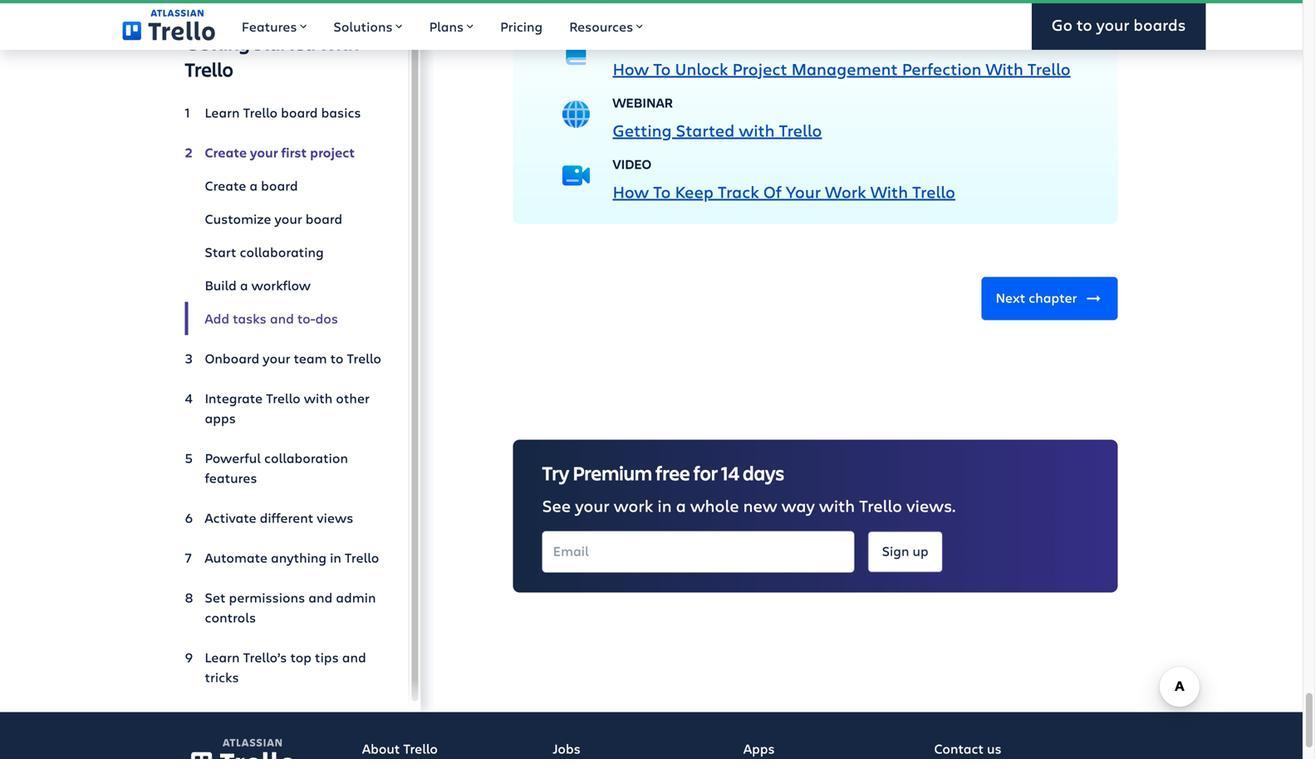 Task type: describe. For each thing, give the bounding box(es) containing it.
start collaborating link
[[185, 236, 382, 269]]

powerful collaboration features
[[205, 449, 348, 487]]

your inside try premium free for 14 days see your work in a whole new way with trello views.
[[575, 494, 610, 517]]

in inside automate anything in trello link
[[330, 549, 341, 567]]

how to keep track of your work with trello link
[[613, 180, 956, 203]]

webinar getting started with trello
[[613, 94, 822, 141]]

page progress progress bar
[[0, 0, 1315, 3]]

tips
[[315, 648, 339, 666]]

plans
[[429, 17, 464, 35]]

webinar
[[613, 94, 673, 111]]

add tasks and to-dos link
[[185, 302, 382, 335]]

apps link
[[730, 726, 921, 759]]

views.
[[907, 494, 956, 517]]

sign up button
[[868, 531, 943, 573]]

customize
[[205, 210, 271, 228]]

getting inside getting started with trello
[[185, 29, 250, 56]]

create a board
[[205, 177, 298, 194]]

onboard
[[205, 349, 259, 367]]

up
[[913, 542, 929, 560]]

sign
[[882, 542, 909, 560]]

getting inside webinar getting started with trello
[[613, 119, 672, 141]]

how to unlock project management perfection with trello link
[[613, 57, 1071, 80]]

about trello link
[[349, 726, 540, 759]]

about
[[362, 740, 400, 758]]

build a workflow link
[[185, 269, 382, 302]]

in inside try premium free for 14 days see your work in a whole new way with trello views.
[[658, 494, 672, 517]]

with inside blog how to unlock project management perfection with trello
[[986, 57, 1023, 80]]

create your first project
[[205, 143, 355, 161]]

create for create a board
[[205, 177, 246, 194]]

set permissions and admin controls
[[205, 589, 376, 626]]

and for admin
[[308, 589, 333, 607]]

build a workflow
[[205, 276, 311, 294]]

trello inside webinar getting started with trello
[[779, 119, 822, 141]]

contact us
[[934, 740, 1002, 758]]

your
[[786, 180, 821, 203]]

activate different views
[[205, 509, 353, 527]]

different
[[260, 509, 313, 527]]

go to your boards link
[[1032, 0, 1206, 50]]

project
[[733, 57, 787, 80]]

automate anything in trello link
[[185, 541, 382, 575]]

jobs link
[[540, 726, 730, 759]]

basics
[[321, 103, 361, 121]]

days
[[743, 460, 784, 486]]

workflow
[[251, 276, 311, 294]]

your left boards in the top of the page
[[1097, 14, 1130, 35]]

14
[[721, 460, 740, 486]]

jobs
[[553, 740, 581, 758]]

your for onboard your team to trello
[[263, 349, 290, 367]]

create your first project link
[[185, 136, 382, 169]]

views
[[317, 509, 353, 527]]

trello inside try premium free for 14 days see your work in a whole new way with trello views.
[[859, 494, 902, 517]]

powerful collaboration features link
[[185, 442, 382, 495]]

video
[[613, 155, 651, 173]]

create for create your first project
[[205, 143, 247, 161]]

sign up
[[882, 542, 929, 560]]

solutions
[[334, 17, 393, 35]]

go to your boards
[[1052, 14, 1186, 35]]

features
[[242, 17, 297, 35]]

getting started with trello
[[185, 29, 359, 82]]

board for board
[[306, 210, 342, 228]]

integrate
[[205, 389, 263, 407]]

1 vertical spatial board
[[261, 177, 298, 194]]

try
[[542, 460, 569, 486]]

keep
[[675, 180, 714, 203]]

set permissions and admin controls link
[[185, 581, 382, 634]]

set
[[205, 589, 226, 607]]

contact us link
[[921, 726, 1112, 759]]

start collaborating
[[205, 243, 324, 261]]

and for to-
[[270, 309, 294, 327]]

1 vertical spatial to
[[330, 349, 344, 367]]

whole
[[690, 494, 739, 517]]

your for create your first project
[[250, 143, 278, 161]]

next
[[996, 289, 1025, 307]]

blog
[[613, 32, 647, 50]]

trello inside getting started with trello
[[185, 56, 233, 82]]

us
[[987, 740, 1002, 758]]

trello inside "video how to keep track of your work with trello"
[[912, 180, 956, 203]]

to-
[[297, 309, 315, 327]]

resources
[[569, 17, 633, 35]]

track
[[718, 180, 759, 203]]

resources button
[[556, 0, 657, 50]]

add tasks and to-dos
[[205, 309, 338, 327]]



Task type: locate. For each thing, give the bounding box(es) containing it.
with right way
[[819, 494, 855, 517]]

atlassian trello image
[[123, 9, 215, 41], [191, 739, 295, 759], [223, 739, 282, 747]]

to right team
[[330, 349, 344, 367]]

for
[[694, 460, 718, 486]]

permissions
[[229, 589, 305, 607]]

1 learn from the top
[[205, 103, 240, 121]]

how down blog
[[613, 57, 649, 80]]

see
[[542, 494, 571, 517]]

1 vertical spatial create
[[205, 177, 246, 194]]

board for with
[[281, 103, 318, 121]]

team
[[294, 349, 327, 367]]

1 vertical spatial a
[[240, 276, 248, 294]]

learn up tricks on the bottom left of page
[[205, 648, 240, 666]]

2 to from the top
[[653, 180, 671, 203]]

getting down webinar
[[613, 119, 672, 141]]

to up webinar
[[653, 57, 671, 80]]

1 vertical spatial and
[[308, 589, 333, 607]]

management
[[792, 57, 898, 80]]

go
[[1052, 14, 1073, 35]]

in
[[658, 494, 672, 517], [330, 549, 341, 567]]

learn for learn trello board basics
[[205, 103, 240, 121]]

a up customize
[[250, 177, 258, 194]]

0 horizontal spatial in
[[330, 549, 341, 567]]

a for board
[[250, 177, 258, 194]]

2 vertical spatial board
[[306, 210, 342, 228]]

learn for learn trello's top tips and tricks
[[205, 648, 240, 666]]

unlock
[[675, 57, 728, 80]]

0 horizontal spatial getting
[[185, 29, 250, 56]]

1 vertical spatial with
[[871, 180, 908, 203]]

with right work on the right top of page
[[871, 180, 908, 203]]

try premium free for 14 days see your work in a whole new way with trello views.
[[542, 460, 956, 517]]

0 horizontal spatial with
[[871, 180, 908, 203]]

create up customize
[[205, 177, 246, 194]]

with inside webinar getting started with trello
[[739, 119, 775, 141]]

getting
[[185, 29, 250, 56], [613, 119, 672, 141]]

2 create from the top
[[205, 177, 246, 194]]

top
[[290, 648, 312, 666]]

board down "create your first project"
[[261, 177, 298, 194]]

chapter
[[1029, 289, 1077, 307]]

2 how from the top
[[613, 180, 649, 203]]

build
[[205, 276, 237, 294]]

trello
[[185, 56, 233, 82], [1028, 57, 1071, 80], [243, 103, 278, 121], [779, 119, 822, 141], [912, 180, 956, 203], [347, 349, 381, 367], [266, 389, 301, 407], [859, 494, 902, 517], [345, 549, 379, 567], [403, 740, 438, 758]]

1 vertical spatial how
[[613, 180, 649, 203]]

powerful
[[205, 449, 261, 467]]

with right 'started'
[[319, 29, 359, 56]]

0 vertical spatial a
[[250, 177, 258, 194]]

perfection
[[902, 57, 982, 80]]

how for how to unlock project management perfection with trello
[[613, 57, 649, 80]]

trello inside automate anything in trello link
[[345, 549, 379, 567]]

trello inside learn trello board basics link
[[243, 103, 278, 121]]

2 horizontal spatial and
[[342, 648, 366, 666]]

1 vertical spatial in
[[330, 549, 341, 567]]

first
[[281, 143, 307, 161]]

0 vertical spatial board
[[281, 103, 318, 121]]

1 horizontal spatial and
[[308, 589, 333, 607]]

2 learn from the top
[[205, 648, 240, 666]]

learn inside learn trello's top tips and tricks
[[205, 648, 240, 666]]

contact
[[934, 740, 984, 758]]

learn up "create your first project"
[[205, 103, 240, 121]]

solutions button
[[320, 0, 416, 50]]

apps
[[205, 409, 236, 427]]

with left other
[[304, 389, 333, 407]]

next chapter
[[996, 289, 1077, 307]]

activate different views link
[[185, 501, 382, 535]]

1 to from the top
[[653, 57, 671, 80]]

to left keep
[[653, 180, 671, 203]]

how down video
[[613, 180, 649, 203]]

1 vertical spatial getting
[[613, 119, 672, 141]]

how inside "video how to keep track of your work with trello"
[[613, 180, 649, 203]]

other
[[336, 389, 370, 407]]

activate
[[205, 509, 256, 527]]

trello inside integrate trello with other apps
[[266, 389, 301, 407]]

0 vertical spatial getting
[[185, 29, 250, 56]]

with inside try premium free for 14 days see your work in a whole new way with trello views.
[[819, 494, 855, 517]]

blog how to unlock project management perfection with trello
[[613, 32, 1071, 80]]

integrate trello with other apps
[[205, 389, 370, 427]]

plans button
[[416, 0, 487, 50]]

your right see
[[575, 494, 610, 517]]

learn trello board basics link
[[185, 96, 382, 129]]

with inside "video how to keep track of your work with trello"
[[871, 180, 908, 203]]

and left to-
[[270, 309, 294, 327]]

work
[[825, 180, 866, 203]]

trello's
[[243, 648, 287, 666]]

and right 'tips'
[[342, 648, 366, 666]]

2 vertical spatial and
[[342, 648, 366, 666]]

customize your board
[[205, 210, 342, 228]]

0 vertical spatial to
[[1077, 14, 1093, 35]]

add
[[205, 309, 229, 327]]

collaborating
[[240, 243, 324, 261]]

learn trello's top tips and tricks
[[205, 648, 366, 686]]

1 create from the top
[[205, 143, 247, 161]]

pricing
[[500, 17, 543, 35]]

to for unlock
[[653, 57, 671, 80]]

0 horizontal spatial a
[[240, 276, 248, 294]]

controls
[[205, 609, 256, 626]]

your down create a board link
[[275, 210, 302, 228]]

1 horizontal spatial getting
[[613, 119, 672, 141]]

way
[[782, 494, 815, 517]]

0 vertical spatial in
[[658, 494, 672, 517]]

a inside try premium free for 14 days see your work in a whole new way with trello views.
[[676, 494, 686, 517]]

to inside "video how to keep track of your work with trello"
[[653, 180, 671, 203]]

your left team
[[263, 349, 290, 367]]

1 horizontal spatial in
[[658, 494, 672, 517]]

anything
[[271, 549, 327, 567]]

integrate trello with other apps link
[[185, 382, 382, 435]]

trello inside onboard your team to trello link
[[347, 349, 381, 367]]

with inside integrate trello with other apps
[[304, 389, 333, 407]]

features button
[[228, 0, 320, 50]]

2 vertical spatial a
[[676, 494, 686, 517]]

onboard your team to trello link
[[185, 342, 382, 375]]

1 horizontal spatial to
[[1077, 14, 1093, 35]]

your for customize your board
[[275, 210, 302, 228]]

0 vertical spatial to
[[653, 57, 671, 80]]

apps
[[744, 740, 775, 758]]

1 vertical spatial to
[[653, 180, 671, 203]]

how for how to keep track of your work with trello
[[613, 180, 649, 203]]

board
[[281, 103, 318, 121], [261, 177, 298, 194], [306, 210, 342, 228]]

and inside learn trello's top tips and tricks
[[342, 648, 366, 666]]

trello inside blog how to unlock project management perfection with trello
[[1028, 57, 1071, 80]]

learn trello board basics
[[205, 103, 361, 121]]

next chapter link
[[982, 277, 1118, 320]]

start
[[205, 243, 236, 261]]

create up create a board
[[205, 143, 247, 161]]

0 horizontal spatial and
[[270, 309, 294, 327]]

with right perfection
[[986, 57, 1023, 80]]

0 horizontal spatial to
[[330, 349, 344, 367]]

create a board link
[[185, 169, 382, 202]]

new
[[743, 494, 777, 517]]

started
[[676, 119, 735, 141]]

your left first
[[250, 143, 278, 161]]

project
[[310, 143, 355, 161]]

about trello
[[362, 740, 438, 758]]

tricks
[[205, 668, 239, 686]]

1 vertical spatial learn
[[205, 648, 240, 666]]

work
[[614, 494, 653, 517]]

a inside 'link'
[[240, 276, 248, 294]]

free
[[656, 460, 690, 486]]

create
[[205, 143, 247, 161], [205, 177, 246, 194]]

customize your board link
[[185, 202, 382, 236]]

1 horizontal spatial a
[[250, 177, 258, 194]]

0 vertical spatial how
[[613, 57, 649, 80]]

1 how from the top
[[613, 57, 649, 80]]

board down create a board link
[[306, 210, 342, 228]]

a for workflow
[[240, 276, 248, 294]]

0 vertical spatial learn
[[205, 103, 240, 121]]

a right the 'build'
[[240, 276, 248, 294]]

0 vertical spatial and
[[270, 309, 294, 327]]

board up first
[[281, 103, 318, 121]]

1 horizontal spatial with
[[986, 57, 1023, 80]]

learn
[[205, 103, 240, 121], [205, 648, 240, 666]]

Email email field
[[542, 531, 855, 573]]

a
[[250, 177, 258, 194], [240, 276, 248, 294], [676, 494, 686, 517]]

admin
[[336, 589, 376, 607]]

how inside blog how to unlock project management perfection with trello
[[613, 57, 649, 80]]

2 horizontal spatial a
[[676, 494, 686, 517]]

with right started
[[739, 119, 775, 141]]

in right anything at the bottom
[[330, 549, 341, 567]]

and left admin
[[308, 589, 333, 607]]

0 vertical spatial with
[[986, 57, 1023, 80]]

and inside set permissions and admin controls
[[308, 589, 333, 607]]

to for keep
[[653, 180, 671, 203]]

to inside blog how to unlock project management perfection with trello
[[653, 57, 671, 80]]

automate
[[205, 549, 268, 567]]

to right go
[[1077, 14, 1093, 35]]

with inside getting started with trello
[[319, 29, 359, 56]]

in right 'work'
[[658, 494, 672, 517]]

of
[[763, 180, 782, 203]]

boards
[[1134, 14, 1186, 35]]

trello inside about trello link
[[403, 740, 438, 758]]

a down free
[[676, 494, 686, 517]]

0 vertical spatial create
[[205, 143, 247, 161]]

getting left 'started'
[[185, 29, 250, 56]]

tasks
[[233, 309, 267, 327]]

premium
[[573, 460, 652, 486]]

pricing link
[[487, 0, 556, 50]]

collaboration
[[264, 449, 348, 467]]



Task type: vqa. For each thing, say whether or not it's contained in the screenshot.
the left to
yes



